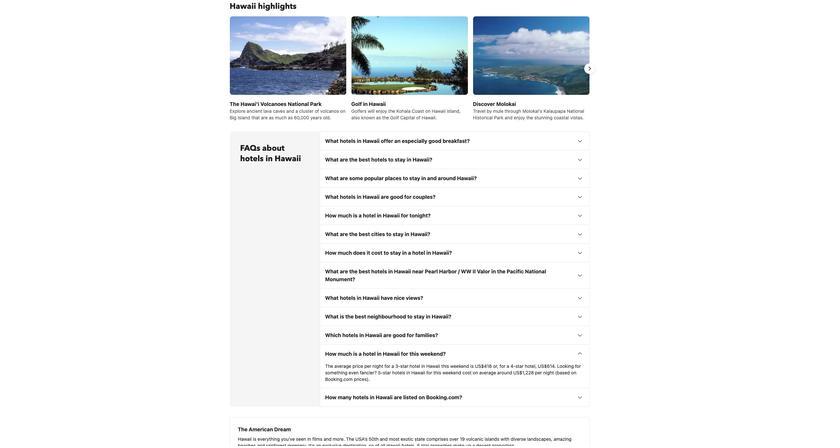 Task type: vqa. For each thing, say whether or not it's contained in the screenshot.
van inside the Large van Mercedes-Benz Sprinter or similar
no



Task type: locate. For each thing, give the bounding box(es) containing it.
is up which
[[340, 314, 344, 320]]

best down "it"
[[359, 269, 370, 275]]

much inside the hawai'i volcanoes national park explore ancient lava caves and a cluster of volcanos on big island that are as much as 60,000 years old.
[[275, 115, 287, 120]]

how
[[325, 213, 337, 219], [325, 250, 337, 256], [325, 351, 337, 357], [325, 395, 337, 401]]

what for what hotels in hawaii offer an especially good breakfast?
[[325, 138, 339, 144]]

this down 'how much is a hotel in hawaii for this weekend?' dropdown button at the bottom of the page
[[442, 364, 449, 369]]

and up the exclusive
[[324, 437, 332, 442]]

1 horizontal spatial around
[[498, 370, 513, 376]]

through
[[505, 108, 522, 114]]

cities
[[372, 231, 385, 237]]

have
[[381, 295, 393, 301]]

kalaupapa
[[544, 108, 566, 114]]

to inside 'dropdown button'
[[403, 175, 408, 181]]

hotel
[[363, 213, 376, 219], [413, 250, 426, 256], [363, 351, 376, 357], [410, 364, 421, 369]]

the up 'explore'
[[230, 101, 240, 107]]

cost right "it"
[[372, 250, 383, 256]]

in up couples?
[[422, 175, 426, 181]]

years
[[311, 115, 322, 120]]

hawaii? down tonight?
[[411, 231, 431, 237]]

average down us$418
[[480, 370, 497, 376]]

is left us$418
[[471, 364, 474, 369]]

of down "coast"
[[417, 115, 421, 120]]

and down through
[[505, 115, 513, 120]]

1 vertical spatial cost
[[463, 370, 472, 376]]

in inside hawaii is everything you've seen in films and more. the usa's 50th and most exotic state comprises over 19 volcanic islands with diverse landscapes, amazing beaches and rainforest greenery. it's an exclusive destination, so of all hawaii hotels, 5 star properties make up a decent proportion.
[[308, 437, 311, 442]]

hawaii is everything you've seen in films and more. the usa's 50th and most exotic state comprises over 19 volcanic islands with diverse landscapes, amazing beaches and rainforest greenery. it's an exclusive destination, so of all hawaii hotels, 5 star properties make up a decent proportion.
[[238, 437, 572, 446]]

greenery.
[[288, 443, 308, 446]]

weekend?
[[421, 351, 446, 357]]

1 vertical spatial of
[[417, 115, 421, 120]]

average
[[335, 364, 352, 369], [480, 370, 497, 376]]

1 vertical spatial golf
[[391, 115, 399, 120]]

the
[[230, 101, 240, 107], [325, 364, 334, 369], [238, 427, 248, 433], [346, 437, 354, 442]]

star down the how much is a hotel in hawaii for this weekend?
[[401, 364, 409, 369]]

0 horizontal spatial of
[[315, 108, 319, 114]]

volcanic
[[467, 437, 484, 442]]

1 horizontal spatial as
[[288, 115, 293, 120]]

hawaii? down what hotels in hawaii have nice views? "dropdown button" at the bottom
[[432, 314, 452, 320]]

night up 5-
[[373, 364, 384, 369]]

good down the what is the best neighbourhood to stay in hawaii? at the bottom of page
[[393, 332, 406, 338]]

1 vertical spatial night
[[544, 370, 555, 376]]

much inside dropdown button
[[338, 213, 352, 219]]

in up pearl
[[427, 250, 431, 256]]

stay right cities
[[393, 231, 404, 237]]

and down everything
[[257, 443, 265, 446]]

what inside 'dropdown button'
[[325, 175, 339, 181]]

how many hotels in hawaii are listed on booking.com?
[[325, 395, 463, 401]]

the up something
[[325, 364, 334, 369]]

hotels inside 'what hotels in hawaii offer an especially good breakfast?' "dropdown button"
[[340, 138, 356, 144]]

hawaii
[[230, 1, 256, 12], [369, 101, 386, 107], [432, 108, 446, 114], [363, 138, 380, 144], [275, 153, 301, 164], [363, 194, 380, 200], [383, 213, 400, 219], [394, 269, 411, 275], [363, 295, 380, 301], [366, 332, 382, 338], [383, 351, 400, 357], [427, 364, 441, 369], [412, 370, 426, 376], [376, 395, 393, 401], [238, 437, 252, 442], [387, 443, 401, 446]]

as inside golf in hawaii golfers will enjoy the kohala coast on hawaii island, also known as the golf capital of hawaii.
[[376, 115, 381, 120]]

on inside dropdown button
[[419, 395, 425, 401]]

5 what from the top
[[325, 231, 339, 237]]

of left all
[[375, 443, 380, 446]]

to
[[389, 157, 394, 163], [403, 175, 408, 181], [387, 231, 392, 237], [384, 250, 389, 256], [408, 314, 413, 320]]

for inside dropdown button
[[401, 213, 409, 219]]

1 horizontal spatial golf
[[391, 115, 399, 120]]

an inside "dropdown button"
[[395, 138, 401, 144]]

best for what is the best neighbourhood to stay in hawaii?
[[355, 314, 367, 320]]

park up "cluster"
[[310, 101, 322, 107]]

kohala
[[397, 108, 411, 114]]

0 vertical spatial park
[[310, 101, 322, 107]]

0 vertical spatial night
[[373, 364, 384, 369]]

3 how from the top
[[325, 351, 337, 357]]

around down 4-
[[498, 370, 513, 376]]

near
[[413, 269, 424, 275]]

so
[[369, 443, 374, 446]]

american
[[249, 427, 273, 433]]

2 what from the top
[[325, 157, 339, 163]]

molokai
[[497, 101, 517, 107]]

explore
[[230, 108, 246, 114]]

what are the best hotels to stay in hawaii? button
[[320, 151, 590, 169]]

stay for places
[[410, 175, 421, 181]]

0 vertical spatial of
[[315, 108, 319, 114]]

average up something
[[335, 364, 352, 369]]

1 vertical spatial good
[[391, 194, 403, 200]]

good inside dropdown button
[[391, 194, 403, 200]]

caves
[[273, 108, 285, 114]]

1 horizontal spatial of
[[375, 443, 380, 446]]

on down us$418
[[473, 370, 479, 376]]

1 horizontal spatial average
[[480, 370, 497, 376]]

0 vertical spatial cost
[[372, 250, 383, 256]]

per up fancier? on the left bottom of page
[[365, 364, 372, 369]]

0 vertical spatial golf
[[352, 101, 362, 107]]

are inside dropdown button
[[381, 194, 389, 200]]

8 what from the top
[[325, 314, 339, 320]]

valor
[[477, 269, 491, 275]]

some
[[350, 175, 363, 181]]

to for cities
[[387, 231, 392, 237]]

1 how from the top
[[325, 213, 337, 219]]

1 horizontal spatial park
[[495, 115, 504, 120]]

in up listed
[[407, 370, 411, 376]]

a
[[296, 108, 298, 114], [359, 213, 362, 219], [408, 250, 411, 256], [359, 351, 362, 357], [392, 364, 394, 369], [507, 364, 510, 369], [473, 443, 475, 446]]

how inside dropdown button
[[325, 213, 337, 219]]

a inside the hawai'i volcanoes national park explore ancient lava caves and a cluster of volcanos on big island that are as much as 60,000 years old.
[[296, 108, 298, 114]]

0 horizontal spatial park
[[310, 101, 322, 107]]

park down mule
[[495, 115, 504, 120]]

for right looking
[[576, 364, 581, 369]]

hotel inside dropdown button
[[363, 213, 376, 219]]

in up it's
[[308, 437, 311, 442]]

in down weekend?
[[422, 364, 426, 369]]

hawaii? down especially
[[413, 157, 433, 163]]

as left 60,000
[[288, 115, 293, 120]]

hawaii inside faqs about hotels in hawaii
[[275, 153, 301, 164]]

as down lava
[[269, 115, 274, 120]]

families?
[[416, 332, 438, 338]]

0 horizontal spatial average
[[335, 364, 352, 369]]

3 as from the left
[[376, 115, 381, 120]]

for left 3-
[[385, 364, 391, 369]]

next image
[[586, 65, 594, 73]]

capital
[[401, 115, 415, 120]]

stay up couples?
[[410, 175, 421, 181]]

lava
[[264, 108, 272, 114]]

travel
[[473, 108, 486, 114]]

0 vertical spatial weekend
[[451, 364, 470, 369]]

usa's
[[356, 437, 368, 442]]

is inside dropdown button
[[353, 213, 358, 219]]

1 horizontal spatial an
[[395, 138, 401, 144]]

0 vertical spatial average
[[335, 364, 352, 369]]

in left have
[[357, 295, 362, 301]]

in up golfers
[[363, 101, 368, 107]]

for left tonight?
[[401, 213, 409, 219]]

how much is a hotel in hawaii for tonight? button
[[320, 206, 590, 225]]

on
[[341, 108, 346, 114], [426, 108, 431, 114], [473, 370, 479, 376], [572, 370, 577, 376], [419, 395, 425, 401]]

beaches
[[238, 443, 256, 446]]

1 vertical spatial an
[[316, 443, 321, 446]]

good
[[429, 138, 442, 144], [391, 194, 403, 200], [393, 332, 406, 338]]

hawaii? for what is the best neighbourhood to stay in hawaii?
[[432, 314, 452, 320]]

harbor
[[440, 269, 457, 275]]

enjoy down through
[[514, 115, 526, 120]]

state
[[415, 437, 426, 442]]

1 horizontal spatial enjoy
[[514, 115, 526, 120]]

the for the american dream
[[238, 427, 248, 433]]

much for how much does it cost to stay in a hotel in hawaii?
[[338, 250, 352, 256]]

what inside the what are the best hotels in hawaii near pearl harbor / ww ii valor in the pacific national monument?
[[325, 269, 339, 275]]

how for how much is a hotel in hawaii for this weekend?
[[325, 351, 337, 357]]

0 horizontal spatial as
[[269, 115, 274, 120]]

0 horizontal spatial night
[[373, 364, 384, 369]]

night
[[373, 364, 384, 369], [544, 370, 555, 376]]

0 horizontal spatial around
[[438, 175, 456, 181]]

golf up golfers
[[352, 101, 362, 107]]

in down some in the left of the page
[[357, 194, 362, 200]]

good right especially
[[429, 138, 442, 144]]

7 what from the top
[[325, 295, 339, 301]]

star up us$1,228
[[516, 364, 524, 369]]

0 horizontal spatial national
[[288, 101, 309, 107]]

is inside the average price per night for a 3-star hotel in hawaii this weekend is us$418 or, for a 4-star hotel, us$614. looking for something even fancier? 5-star hotels in hawaii for this weekend cost on average around us$1,228 per night (based on booking.com prices).
[[471, 364, 474, 369]]

1 vertical spatial national
[[567, 108, 585, 114]]

films
[[313, 437, 323, 442]]

discover molokai image
[[473, 16, 590, 133]]

cost inside dropdown button
[[372, 250, 383, 256]]

1 what from the top
[[325, 138, 339, 144]]

19
[[460, 437, 465, 442]]

vistas.
[[571, 115, 584, 120]]

hotels inside what are the best hotels to stay in hawaii? dropdown button
[[372, 157, 387, 163]]

what for what is the best neighbourhood to stay in hawaii?
[[325, 314, 339, 320]]

on right listed
[[419, 395, 425, 401]]

for left weekend?
[[401, 351, 409, 357]]

all
[[381, 443, 386, 446]]

hotels inside what hotels in hawaii are good for couples? dropdown button
[[340, 194, 356, 200]]

this down weekend?
[[434, 370, 442, 376]]

on up hawaii.
[[426, 108, 431, 114]]

is up beaches at the left bottom of page
[[253, 437, 257, 442]]

old.
[[323, 115, 331, 120]]

2 as from the left
[[288, 115, 293, 120]]

the for the hawai'i volcanoes national park explore ancient lava caves and a cluster of volcanos on big island that are as much as 60,000 years old.
[[230, 101, 240, 107]]

stay for cost
[[391, 250, 401, 256]]

to right cities
[[387, 231, 392, 237]]

of inside golf in hawaii golfers will enjoy the kohala coast on hawaii island, also known as the golf capital of hawaii.
[[417, 115, 421, 120]]

on right volcanos
[[341, 108, 346, 114]]

hotel,
[[525, 364, 537, 369]]

hotel inside the average price per night for a 3-star hotel in hawaii this weekend is us$418 or, for a 4-star hotel, us$614. looking for something even fancier? 5-star hotels in hawaii for this weekend cost on average around us$1,228 per night (based on booking.com prices).
[[410, 364, 421, 369]]

also
[[352, 115, 360, 120]]

0 vertical spatial enjoy
[[376, 108, 387, 114]]

good for couples?
[[391, 194, 403, 200]]

0 vertical spatial per
[[365, 364, 372, 369]]

what are some popular places to stay in and around hawaii?
[[325, 175, 477, 181]]

an right offer
[[395, 138, 401, 144]]

1 vertical spatial around
[[498, 370, 513, 376]]

4 what from the top
[[325, 194, 339, 200]]

and up all
[[380, 437, 388, 442]]

the up beaches at the left bottom of page
[[238, 427, 248, 433]]

the up some in the left of the page
[[350, 157, 358, 163]]

in inside dropdown button
[[357, 194, 362, 200]]

the inside the hawai'i volcanoes national park explore ancient lava caves and a cluster of volcanos on big island that are as much as 60,000 years old.
[[230, 101, 240, 107]]

2 horizontal spatial as
[[376, 115, 381, 120]]

2 how from the top
[[325, 250, 337, 256]]

and inside 'dropdown button'
[[428, 175, 437, 181]]

highlights
[[258, 1, 297, 12]]

2 horizontal spatial national
[[567, 108, 585, 114]]

to for cost
[[384, 250, 389, 256]]

in down fancier? on the left bottom of page
[[370, 395, 375, 401]]

per down the hotel,
[[536, 370, 543, 376]]

dream
[[274, 427, 291, 433]]

is
[[353, 213, 358, 219], [340, 314, 344, 320], [353, 351, 358, 357], [471, 364, 474, 369], [253, 437, 257, 442]]

are inside the hawai'i volcanoes national park explore ancient lava caves and a cluster of volcanos on big island that are as much as 60,000 years old.
[[261, 115, 268, 120]]

1 vertical spatial average
[[480, 370, 497, 376]]

national inside the what are the best hotels in hawaii near pearl harbor / ww ii valor in the pacific national monument?
[[526, 269, 547, 275]]

stay down what are the best cities to stay in hawaii?
[[391, 250, 401, 256]]

neighbourhood
[[368, 314, 406, 320]]

good down places
[[391, 194, 403, 200]]

stay inside 'dropdown button'
[[410, 175, 421, 181]]

in inside golf in hawaii golfers will enjoy the kohala coast on hawaii island, also known as the golf capital of hawaii.
[[363, 101, 368, 107]]

2 horizontal spatial of
[[417, 115, 421, 120]]

of inside the hawai'i volcanoes national park explore ancient lava caves and a cluster of volcanos on big island that are as much as 60,000 years old.
[[315, 108, 319, 114]]

2 vertical spatial this
[[434, 370, 442, 376]]

national inside "discover molokai travel by mule through molokai's kalaupapa national historical park and enjoy the stunning coastal vistas."
[[567, 108, 585, 114]]

what for what hotels in hawaii are good for couples?
[[325, 194, 339, 200]]

4 how from the top
[[325, 395, 337, 401]]

park
[[310, 101, 322, 107], [495, 115, 504, 120]]

popular
[[365, 175, 384, 181]]

the up monument?
[[350, 269, 358, 275]]

for down weekend?
[[427, 370, 433, 376]]

this left weekend?
[[410, 351, 419, 357]]

2 vertical spatial good
[[393, 332, 406, 338]]

the down molokai's
[[527, 115, 534, 120]]

make
[[454, 443, 465, 446]]

is up what are the best cities to stay in hawaii?
[[353, 213, 358, 219]]

how much does it cost to stay in a hotel in hawaii? button
[[320, 244, 590, 262]]

0 horizontal spatial an
[[316, 443, 321, 446]]

national up vistas.
[[567, 108, 585, 114]]

island,
[[447, 108, 461, 114]]

golf in hawaii golfers will enjoy the kohala coast on hawaii island, also known as the golf capital of hawaii.
[[352, 101, 461, 120]]

1 vertical spatial enjoy
[[514, 115, 526, 120]]

1 vertical spatial weekend
[[443, 370, 462, 376]]

what is the best neighbourhood to stay in hawaii? button
[[320, 308, 590, 326]]

national up "cluster"
[[288, 101, 309, 107]]

1 vertical spatial park
[[495, 115, 504, 120]]

the up destination,
[[346, 437, 354, 442]]

enjoy right will
[[376, 108, 387, 114]]

0 horizontal spatial cost
[[372, 250, 383, 256]]

accordion control element
[[320, 132, 590, 407]]

1 horizontal spatial per
[[536, 370, 543, 376]]

in right the faqs
[[266, 153, 273, 164]]

star right fancier? on the left bottom of page
[[383, 370, 391, 376]]

2 vertical spatial national
[[526, 269, 547, 275]]

golf down kohala on the top
[[391, 115, 399, 120]]

to right places
[[403, 175, 408, 181]]

3 what from the top
[[325, 175, 339, 181]]

an down films
[[316, 443, 321, 446]]

in down what hotels in hawaii are good for couples?
[[377, 213, 382, 219]]

to right "it"
[[384, 250, 389, 256]]

volcanos
[[321, 108, 339, 114]]

the hawai'i volcanoes national park explore ancient lava caves and a cluster of volcanos on big island that are as much as 60,000 years old.
[[230, 101, 346, 120]]

cluster
[[299, 108, 314, 114]]

0 vertical spatial an
[[395, 138, 401, 144]]

cost down 'how much is a hotel in hawaii for this weekend?' dropdown button at the bottom of the page
[[463, 370, 472, 376]]

best left cities
[[359, 231, 370, 237]]

hotel up price
[[363, 351, 376, 357]]

0 vertical spatial around
[[438, 175, 456, 181]]

what inside dropdown button
[[325, 194, 339, 200]]

0 vertical spatial this
[[410, 351, 419, 357]]

stay
[[395, 157, 406, 163], [410, 175, 421, 181], [393, 231, 404, 237], [391, 250, 401, 256], [414, 314, 425, 320]]

1 horizontal spatial cost
[[463, 370, 472, 376]]

price
[[353, 364, 363, 369]]

hotel right 3-
[[410, 364, 421, 369]]

the inside "discover molokai travel by mule through molokai's kalaupapa national historical park and enjoy the stunning coastal vistas."
[[527, 115, 534, 120]]

ww
[[461, 269, 472, 275]]

around up what hotels in hawaii are good for couples? dropdown button
[[438, 175, 456, 181]]

0 vertical spatial good
[[429, 138, 442, 144]]

hawaii? inside 'dropdown button'
[[457, 175, 477, 181]]

around inside 'dropdown button'
[[438, 175, 456, 181]]

in
[[363, 101, 368, 107], [357, 138, 362, 144], [266, 153, 273, 164], [407, 157, 412, 163], [422, 175, 426, 181], [357, 194, 362, 200], [377, 213, 382, 219], [405, 231, 410, 237], [403, 250, 407, 256], [427, 250, 431, 256], [389, 269, 393, 275], [492, 269, 496, 275], [357, 295, 362, 301], [426, 314, 431, 320], [360, 332, 364, 338], [377, 351, 382, 357], [422, 364, 426, 369], [407, 370, 411, 376], [370, 395, 375, 401], [308, 437, 311, 442]]

landscapes,
[[528, 437, 553, 442]]

molokai's
[[523, 108, 543, 114]]

cost
[[372, 250, 383, 256], [463, 370, 472, 376]]

good inside dropdown button
[[393, 332, 406, 338]]

1 vertical spatial per
[[536, 370, 543, 376]]

of up years
[[315, 108, 319, 114]]

nice
[[394, 295, 405, 301]]

stay for neighbourhood
[[414, 314, 425, 320]]

1 horizontal spatial night
[[544, 370, 555, 376]]

are inside 'dropdown button'
[[340, 175, 348, 181]]

2 vertical spatial of
[[375, 443, 380, 446]]

to for hotels
[[389, 157, 394, 163]]

what are the best cities to stay in hawaii? button
[[320, 225, 590, 243]]

this
[[410, 351, 419, 357], [442, 364, 449, 369], [434, 370, 442, 376]]

6 what from the top
[[325, 269, 339, 275]]

stay down views? in the bottom of the page
[[414, 314, 425, 320]]

0 vertical spatial national
[[288, 101, 309, 107]]

to down views? in the bottom of the page
[[408, 314, 413, 320]]

most
[[389, 437, 400, 442]]

golf in hawaii image
[[352, 16, 468, 133]]

0 horizontal spatial per
[[365, 364, 372, 369]]

diverse
[[511, 437, 526, 442]]

/
[[459, 269, 460, 275]]

volcanoes
[[261, 101, 287, 107]]

hawaii? for what are the best cities to stay in hawaii?
[[411, 231, 431, 237]]

1 horizontal spatial national
[[526, 269, 547, 275]]

the up does
[[350, 231, 358, 237]]

best inside the what are the best hotels in hawaii near pearl harbor / ww ii valor in the pacific national monument?
[[359, 269, 370, 275]]

coast
[[412, 108, 424, 114]]

in down what are the best cities to stay in hawaii?
[[403, 250, 407, 256]]

on inside the hawai'i volcanoes national park explore ancient lava caves and a cluster of volcanos on big island that are as much as 60,000 years old.
[[341, 108, 346, 114]]

or,
[[494, 364, 499, 369]]

and right caves on the top left of the page
[[287, 108, 294, 114]]

the inside the average price per night for a 3-star hotel in hawaii this weekend is us$418 or, for a 4-star hotel, us$614. looking for something even fancier? 5-star hotels in hawaii for this weekend cost on average around us$1,228 per night (based on booking.com prices).
[[325, 364, 334, 369]]

0 horizontal spatial enjoy
[[376, 108, 387, 114]]



Task type: describe. For each thing, give the bounding box(es) containing it.
hotels inside what hotels in hawaii have nice views? "dropdown button"
[[340, 295, 356, 301]]

many
[[338, 395, 352, 401]]

tonight?
[[410, 213, 431, 219]]

what hotels in hawaii have nice views?
[[325, 295, 424, 301]]

more.
[[333, 437, 345, 442]]

that
[[252, 115, 260, 120]]

us$418
[[475, 364, 492, 369]]

what for what are the best hotels in hawaii near pearl harbor / ww ii valor in the pacific national monument?
[[325, 269, 339, 275]]

the left kohala on the top
[[389, 108, 396, 114]]

looking
[[558, 364, 574, 369]]

good for families?
[[393, 332, 406, 338]]

in down also
[[357, 138, 362, 144]]

in right the valor
[[492, 269, 496, 275]]

what are the best cities to stay in hawaii?
[[325, 231, 431, 237]]

to for neighbourhood
[[408, 314, 413, 320]]

how much does it cost to stay in a hotel in hawaii?
[[325, 250, 452, 256]]

on down looking
[[572, 370, 577, 376]]

1 vertical spatial this
[[442, 364, 449, 369]]

hawaii? up the harbor
[[433, 250, 452, 256]]

good inside "dropdown button"
[[429, 138, 442, 144]]

prices).
[[354, 377, 370, 382]]

comprises
[[427, 437, 449, 442]]

stay for hotels
[[395, 157, 406, 163]]

4-
[[511, 364, 516, 369]]

hawai'i
[[241, 101, 259, 107]]

hawaii inside dropdown button
[[383, 213, 400, 219]]

in down especially
[[407, 157, 412, 163]]

the left pacific
[[498, 269, 506, 275]]

an inside hawaii is everything you've seen in films and more. the usa's 50th and most exotic state comprises over 19 volcanic islands with diverse landscapes, amazing beaches and rainforest greenery. it's an exclusive destination, so of all hawaii hotels, 5 star properties make up a decent proportion.
[[316, 443, 321, 446]]

5-
[[378, 370, 383, 376]]

exclusive
[[323, 443, 342, 446]]

what are the best hotels to stay in hawaii?
[[325, 157, 433, 163]]

hawaii inside dropdown button
[[363, 194, 380, 200]]

is inside hawaii is everything you've seen in films and more. the usa's 50th and most exotic state comprises over 19 volcanic islands with diverse landscapes, amazing beaches and rainforest greenery. it's an exclusive destination, so of all hawaii hotels, 5 star properties make up a decent proportion.
[[253, 437, 257, 442]]

coastal
[[554, 115, 570, 120]]

to for places
[[403, 175, 408, 181]]

best for what are the best hotels to stay in hawaii?
[[359, 157, 370, 163]]

1 as from the left
[[269, 115, 274, 120]]

and inside "discover molokai travel by mule through molokai's kalaupapa national historical park and enjoy the stunning coastal vistas."
[[505, 115, 513, 120]]

what hotels in hawaii are good for couples? button
[[320, 188, 590, 206]]

how for how much does it cost to stay in a hotel in hawaii?
[[325, 250, 337, 256]]

us$614.
[[538, 364, 556, 369]]

for left families?
[[407, 332, 414, 338]]

in right which
[[360, 332, 364, 338]]

what for what are the best cities to stay in hawaii?
[[325, 231, 339, 237]]

everything
[[258, 437, 280, 442]]

how much is a hotel in hawaii for this weekend?
[[325, 351, 446, 357]]

5
[[417, 443, 420, 446]]

hotels inside the average price per night for a 3-star hotel in hawaii this weekend is us$418 or, for a 4-star hotel, us$614. looking for something even fancier? 5-star hotels in hawaii for this weekend cost on average around us$1,228 per night (based on booking.com prices).
[[393, 370, 406, 376]]

enjoy inside golf in hawaii golfers will enjoy the kohala coast on hawaii island, also known as the golf capital of hawaii.
[[376, 108, 387, 114]]

in inside dropdown button
[[377, 213, 382, 219]]

proportion.
[[493, 443, 516, 446]]

in down 'how much does it cost to stay in a hotel in hawaii?'
[[389, 269, 393, 275]]

what hotels in hawaii have nice views? button
[[320, 289, 590, 307]]

stay for cities
[[393, 231, 404, 237]]

a inside hawaii is everything you've seen in films and more. the usa's 50th and most exotic state comprises over 19 volcanic islands with diverse landscapes, amazing beaches and rainforest greenery. it's an exclusive destination, so of all hawaii hotels, 5 star properties make up a decent proportion.
[[473, 443, 475, 446]]

ancient
[[247, 108, 262, 114]]

how for how many hotels in hawaii are listed on booking.com?
[[325, 395, 337, 401]]

does
[[353, 250, 366, 256]]

the hawai'i volcanoes national park image
[[230, 16, 346, 133]]

stunning
[[535, 115, 553, 120]]

how many hotels in hawaii are listed on booking.com? button
[[320, 388, 590, 407]]

places
[[385, 175, 402, 181]]

and inside the hawai'i volcanoes national park explore ancient lava caves and a cluster of volcanos on big island that are as much as 60,000 years old.
[[287, 108, 294, 114]]

in up families?
[[426, 314, 431, 320]]

breakfast?
[[443, 138, 470, 144]]

for inside dropdown button
[[405, 194, 412, 200]]

park inside the hawai'i volcanoes national park explore ancient lava caves and a cluster of volcanos on big island that are as much as 60,000 years old.
[[310, 101, 322, 107]]

hotels inside the what are the best hotels in hawaii near pearl harbor / ww ii valor in the pacific national monument?
[[372, 269, 387, 275]]

it's
[[309, 443, 315, 446]]

star inside hawaii is everything you've seen in films and more. the usa's 50th and most exotic state comprises over 19 volcanic islands with diverse landscapes, amazing beaches and rainforest greenery. it's an exclusive destination, so of all hawaii hotels, 5 star properties make up a decent proportion.
[[421, 443, 430, 446]]

much for how much is a hotel in hawaii for this weekend?
[[338, 351, 352, 357]]

it
[[367, 250, 371, 256]]

hawaii highlights section
[[225, 16, 595, 133]]

how for how much is a hotel in hawaii for tonight?
[[325, 213, 337, 219]]

best for what are the best hotels in hawaii near pearl harbor / ww ii valor in the pacific national monument?
[[359, 269, 370, 275]]

hotel up near
[[413, 250, 426, 256]]

destination,
[[343, 443, 368, 446]]

of inside hawaii is everything you've seen in films and more. the usa's 50th and most exotic state comprises over 19 volcanic islands with diverse landscapes, amazing beaches and rainforest greenery. it's an exclusive destination, so of all hawaii hotels, 5 star properties make up a decent proportion.
[[375, 443, 380, 446]]

us$1,228
[[514, 370, 534, 376]]

exotic
[[401, 437, 414, 442]]

what hotels in hawaii offer an especially good breakfast? button
[[320, 132, 590, 150]]

which hotels in hawaii are good for families? button
[[320, 326, 590, 345]]

views?
[[406, 295, 424, 301]]

what hotels in hawaii are good for couples?
[[325, 194, 436, 200]]

hotels,
[[402, 443, 416, 446]]

something
[[325, 370, 348, 376]]

this inside dropdown button
[[410, 351, 419, 357]]

you've
[[281, 437, 295, 442]]

what for what hotels in hawaii have nice views?
[[325, 295, 339, 301]]

over
[[450, 437, 459, 442]]

the right known
[[383, 115, 389, 120]]

best for what are the best cities to stay in hawaii?
[[359, 231, 370, 237]]

what for what are the best hotels to stay in hawaii?
[[325, 157, 339, 163]]

hotels inside the which hotels in hawaii are good for families? dropdown button
[[343, 332, 358, 338]]

even
[[349, 370, 359, 376]]

discover
[[473, 101, 496, 107]]

the average price per night for a 3-star hotel in hawaii this weekend is us$418 or, for a 4-star hotel, us$614. looking for something even fancier? 5-star hotels in hawaii for this weekend cost on average around us$1,228 per night (based on booking.com prices).
[[325, 364, 581, 382]]

enjoy inside "discover molokai travel by mule through molokai's kalaupapa national historical park and enjoy the stunning coastal vistas."
[[514, 115, 526, 120]]

in up 'how much does it cost to stay in a hotel in hawaii?'
[[405, 231, 410, 237]]

much for how much is a hotel in hawaii for tonight?
[[338, 213, 352, 219]]

the inside hawaii is everything you've seen in films and more. the usa's 50th and most exotic state comprises over 19 volcanic islands with diverse landscapes, amazing beaches and rainforest greenery. it's an exclusive destination, so of all hawaii hotels, 5 star properties make up a decent proportion.
[[346, 437, 354, 442]]

around inside the average price per night for a 3-star hotel in hawaii this weekend is us$418 or, for a 4-star hotel, us$614. looking for something even fancier? 5-star hotels in hawaii for this weekend cost on average around us$1,228 per night (based on booking.com prices).
[[498, 370, 513, 376]]

cost inside the average price per night for a 3-star hotel in hawaii this weekend is us$418 or, for a 4-star hotel, us$614. looking for something even fancier? 5-star hotels in hawaii for this weekend cost on average around us$1,228 per night (based on booking.com prices).
[[463, 370, 472, 376]]

park inside "discover molokai travel by mule through molokai's kalaupapa national historical park and enjoy the stunning coastal vistas."
[[495, 115, 504, 120]]

with
[[501, 437, 510, 442]]

national inside the hawai'i volcanoes national park explore ancient lava caves and a cluster of volcanos on big island that are as much as 60,000 years old.
[[288, 101, 309, 107]]

in inside faqs about hotels in hawaii
[[266, 153, 273, 164]]

historical
[[473, 115, 493, 120]]

monument?
[[325, 277, 356, 282]]

about
[[262, 143, 285, 154]]

island
[[238, 115, 250, 120]]

60,000
[[294, 115, 309, 120]]

the for the average price per night for a 3-star hotel in hawaii this weekend is us$418 or, for a 4-star hotel, us$614. looking for something even fancier? 5-star hotels in hawaii for this weekend cost on average around us$1,228 per night (based on booking.com prices).
[[325, 364, 334, 369]]

couples?
[[413, 194, 436, 200]]

booking.com
[[325, 377, 353, 382]]

known
[[362, 115, 375, 120]]

decent
[[477, 443, 491, 446]]

is up price
[[353, 351, 358, 357]]

which
[[325, 332, 341, 338]]

hotels inside faqs about hotels in hawaii
[[240, 153, 264, 164]]

big
[[230, 115, 237, 120]]

in inside 'dropdown button'
[[422, 175, 426, 181]]

for right or,
[[500, 364, 506, 369]]

are inside the what are the best hotels in hawaii near pearl harbor / ww ii valor in the pacific national monument?
[[340, 269, 348, 275]]

hawaii? for what are the best hotels to stay in hawaii?
[[413, 157, 433, 163]]

hotels inside how many hotels in hawaii are listed on booking.com? dropdown button
[[353, 395, 369, 401]]

offer
[[381, 138, 394, 144]]

islands
[[485, 437, 500, 442]]

in down which hotels in hawaii are good for families?
[[377, 351, 382, 357]]

discover molokai travel by mule through molokai's kalaupapa national historical park and enjoy the stunning coastal vistas.
[[473, 101, 585, 120]]

3-
[[396, 364, 401, 369]]

0 horizontal spatial golf
[[352, 101, 362, 107]]

what for what are some popular places to stay in and around hawaii?
[[325, 175, 339, 181]]

up
[[466, 443, 472, 446]]

hawaii inside the what are the best hotels in hawaii near pearl harbor / ww ii valor in the pacific national monument?
[[394, 269, 411, 275]]

seen
[[296, 437, 306, 442]]

a inside dropdown button
[[359, 213, 362, 219]]

(based
[[556, 370, 570, 376]]

on inside golf in hawaii golfers will enjoy the kohala coast on hawaii island, also known as the golf capital of hawaii.
[[426, 108, 431, 114]]

the down "what hotels in hawaii have nice views?"
[[346, 314, 354, 320]]

ii
[[473, 269, 476, 275]]



